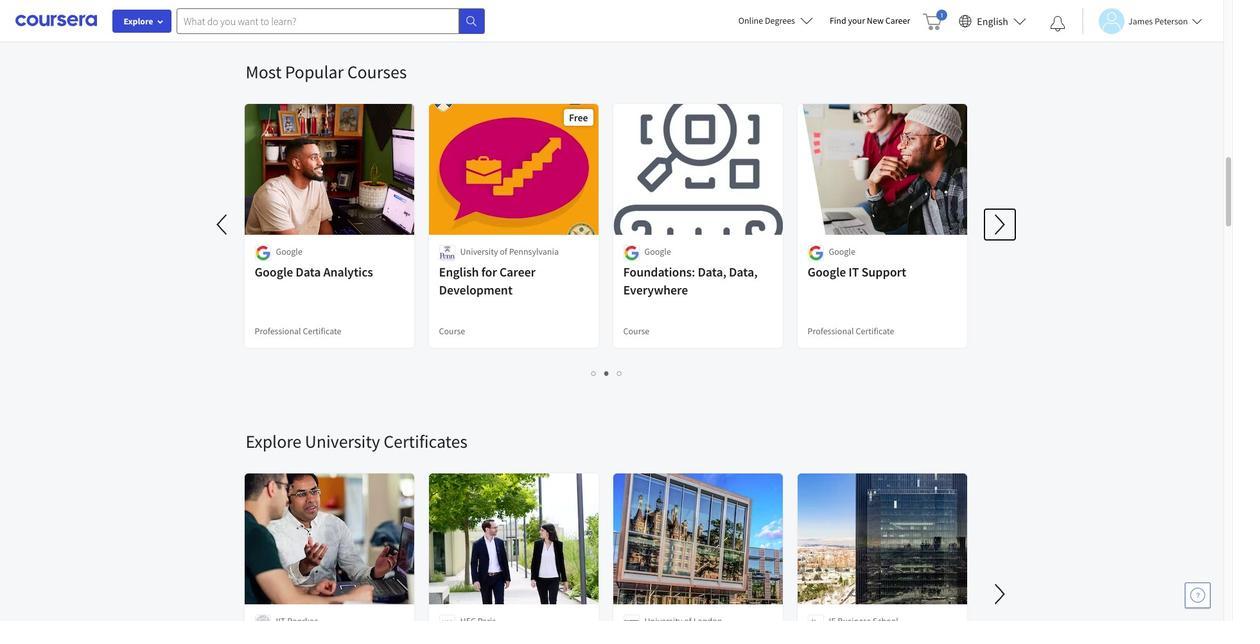 Task type: describe. For each thing, give the bounding box(es) containing it.
show notifications image
[[1050, 16, 1066, 31]]

list inside most popular courses carousel 'element'
[[246, 366, 968, 381]]

university of pennsylvania image
[[439, 245, 455, 261]]

development
[[439, 282, 513, 298]]

most popular courses
[[246, 60, 407, 84]]

next slide image inside most popular courses carousel 'element'
[[985, 209, 1015, 240]]

3
[[617, 367, 623, 380]]

data
[[296, 264, 321, 280]]

google image for foundations: data, data, everywhere
[[623, 245, 640, 261]]

explore button
[[112, 10, 172, 33]]

professional certificate for data
[[255, 326, 341, 337]]

your
[[848, 15, 865, 26]]

shopping cart: 1 item image
[[923, 10, 948, 30]]

1 button
[[588, 366, 601, 381]]

coursera image
[[15, 10, 97, 31]]

most
[[246, 60, 282, 84]]

pennsylvania
[[509, 246, 559, 258]]

free
[[569, 111, 588, 124]]

0 horizontal spatial university
[[305, 430, 380, 454]]

everywhere
[[623, 282, 688, 298]]

find
[[830, 15, 847, 26]]

james
[[1129, 15, 1153, 27]]

certificate for support
[[856, 326, 895, 337]]

course for foundations: data, data, everywhere
[[623, 326, 650, 337]]

certificate for analytics
[[303, 326, 341, 337]]

google for data,
[[645, 246, 671, 258]]

professional certificate for it
[[808, 326, 895, 337]]

professional for data
[[255, 326, 301, 337]]

explore university certificates
[[246, 430, 468, 454]]

career inside english for career development
[[500, 264, 536, 280]]

online
[[739, 15, 763, 26]]

courses
[[347, 60, 407, 84]]

online degrees button
[[728, 6, 824, 35]]

google for it
[[829, 246, 856, 258]]

certificates
[[384, 430, 468, 454]]

foundations: data, data, everywhere
[[623, 264, 758, 298]]

new
[[867, 15, 884, 26]]

professional for it
[[808, 326, 854, 337]]

2 data, from the left
[[729, 264, 758, 280]]

google image for google data analytics
[[255, 245, 271, 261]]



Task type: locate. For each thing, give the bounding box(es) containing it.
professional certificate down it
[[808, 326, 895, 337]]

0 horizontal spatial career
[[500, 264, 536, 280]]

0 horizontal spatial google image
[[255, 245, 271, 261]]

course down "development" at the top
[[439, 326, 465, 337]]

professional certificate
[[255, 326, 341, 337], [808, 326, 895, 337]]

course for english for career development
[[439, 326, 465, 337]]

for
[[481, 264, 497, 280]]

english down university of pennsylvania 'icon'
[[439, 264, 479, 280]]

university inside most popular courses carousel 'element'
[[460, 246, 498, 258]]

google image up google data analytics
[[255, 245, 271, 261]]

university of pennsylvania
[[460, 246, 559, 258]]

popular
[[285, 60, 344, 84]]

What do you want to learn? text field
[[177, 8, 459, 34]]

previous slide image
[[207, 209, 238, 240]]

2
[[605, 367, 610, 380]]

explore for explore
[[124, 15, 153, 27]]

explore inside dropdown button
[[124, 15, 153, 27]]

0 vertical spatial explore
[[124, 15, 153, 27]]

course
[[439, 326, 465, 337], [623, 326, 650, 337]]

1
[[592, 367, 597, 380]]

1 certificate from the left
[[303, 326, 341, 337]]

1 horizontal spatial data,
[[729, 264, 758, 280]]

english for english for career development
[[439, 264, 479, 280]]

1 horizontal spatial english
[[977, 14, 1009, 27]]

most popular courses carousel element
[[207, 22, 1015, 392]]

google image
[[255, 245, 271, 261], [623, 245, 640, 261], [808, 245, 824, 261]]

2 next slide image from the top
[[985, 579, 1015, 610]]

foundations:
[[623, 264, 695, 280]]

0 horizontal spatial english
[[439, 264, 479, 280]]

0 horizontal spatial professional certificate
[[255, 326, 341, 337]]

google
[[276, 246, 303, 258], [645, 246, 671, 258], [829, 246, 856, 258], [255, 264, 293, 280], [808, 264, 846, 280]]

james peterson button
[[1082, 8, 1202, 34]]

1 vertical spatial english
[[439, 264, 479, 280]]

0 horizontal spatial certificate
[[303, 326, 341, 337]]

google up foundations:
[[645, 246, 671, 258]]

google up it
[[829, 246, 856, 258]]

help center image
[[1190, 588, 1206, 604]]

degrees
[[765, 15, 795, 26]]

english inside english for career development
[[439, 264, 479, 280]]

1 horizontal spatial explore
[[246, 430, 302, 454]]

list containing 1
[[246, 366, 968, 381]]

google left data
[[255, 264, 293, 280]]

it
[[849, 264, 859, 280]]

data,
[[698, 264, 727, 280], [729, 264, 758, 280]]

certificate
[[303, 326, 341, 337], [856, 326, 895, 337]]

google image up google it support
[[808, 245, 824, 261]]

career inside 'link'
[[886, 15, 911, 26]]

1 horizontal spatial university
[[460, 246, 498, 258]]

0 horizontal spatial explore
[[124, 15, 153, 27]]

next slide image inside explore university certificates carousel element
[[985, 579, 1015, 610]]

english for english
[[977, 14, 1009, 27]]

1 horizontal spatial professional
[[808, 326, 854, 337]]

2 course from the left
[[623, 326, 650, 337]]

list
[[246, 366, 968, 381]]

1 professional certificate from the left
[[255, 326, 341, 337]]

0 vertical spatial career
[[886, 15, 911, 26]]

1 vertical spatial university
[[305, 430, 380, 454]]

professional
[[255, 326, 301, 337], [808, 326, 854, 337]]

google up data
[[276, 246, 303, 258]]

1 course from the left
[[439, 326, 465, 337]]

google image for google it support
[[808, 245, 824, 261]]

0 horizontal spatial professional
[[255, 326, 301, 337]]

1 horizontal spatial google image
[[623, 245, 640, 261]]

professional certificate down data
[[255, 326, 341, 337]]

2 professional from the left
[[808, 326, 854, 337]]

analytics
[[323, 264, 373, 280]]

3 button
[[614, 366, 626, 381]]

google image up foundations:
[[623, 245, 640, 261]]

3 google image from the left
[[808, 245, 824, 261]]

1 horizontal spatial professional certificate
[[808, 326, 895, 337]]

english
[[977, 14, 1009, 27], [439, 264, 479, 280]]

peterson
[[1155, 15, 1188, 27]]

None search field
[[177, 8, 485, 34]]

career
[[886, 15, 911, 26], [500, 264, 536, 280]]

course up 3 button
[[623, 326, 650, 337]]

1 professional from the left
[[255, 326, 301, 337]]

of
[[500, 246, 507, 258]]

university
[[460, 246, 498, 258], [305, 430, 380, 454]]

english right "shopping cart: 1 item" icon
[[977, 14, 1009, 27]]

certificate down google data analytics
[[303, 326, 341, 337]]

1 next slide image from the top
[[985, 209, 1015, 240]]

0 vertical spatial next slide image
[[985, 209, 1015, 240]]

google for data
[[276, 246, 303, 258]]

1 horizontal spatial course
[[623, 326, 650, 337]]

2 button
[[601, 366, 614, 381]]

1 vertical spatial next slide image
[[985, 579, 1015, 610]]

explore
[[124, 15, 153, 27], [246, 430, 302, 454]]

explore for explore university certificates
[[246, 430, 302, 454]]

1 google image from the left
[[255, 245, 271, 261]]

english button
[[954, 0, 1032, 42]]

1 vertical spatial career
[[500, 264, 536, 280]]

0 horizontal spatial course
[[439, 326, 465, 337]]

2 certificate from the left
[[856, 326, 895, 337]]

next slide image
[[985, 209, 1015, 240], [985, 579, 1015, 610]]

james peterson
[[1129, 15, 1188, 27]]

find your new career
[[830, 15, 911, 26]]

certificate down support
[[856, 326, 895, 337]]

support
[[862, 264, 907, 280]]

1 data, from the left
[[698, 264, 727, 280]]

2 google image from the left
[[623, 245, 640, 261]]

find your new career link
[[824, 13, 917, 29]]

2 horizontal spatial google image
[[808, 245, 824, 261]]

online degrees
[[739, 15, 795, 26]]

1 horizontal spatial career
[[886, 15, 911, 26]]

2 professional certificate from the left
[[808, 326, 895, 337]]

career down university of pennsylvania
[[500, 264, 536, 280]]

0 vertical spatial university
[[460, 246, 498, 258]]

1 horizontal spatial certificate
[[856, 326, 895, 337]]

google data analytics
[[255, 264, 373, 280]]

1 vertical spatial explore
[[246, 430, 302, 454]]

google left it
[[808, 264, 846, 280]]

english for career development
[[439, 264, 536, 298]]

google it support
[[808, 264, 907, 280]]

english inside button
[[977, 14, 1009, 27]]

0 vertical spatial english
[[977, 14, 1009, 27]]

explore university certificates carousel element
[[239, 392, 1233, 622]]

career right new
[[886, 15, 911, 26]]

0 horizontal spatial data,
[[698, 264, 727, 280]]



Task type: vqa. For each thing, say whether or not it's contained in the screenshot.
the top The University
yes



